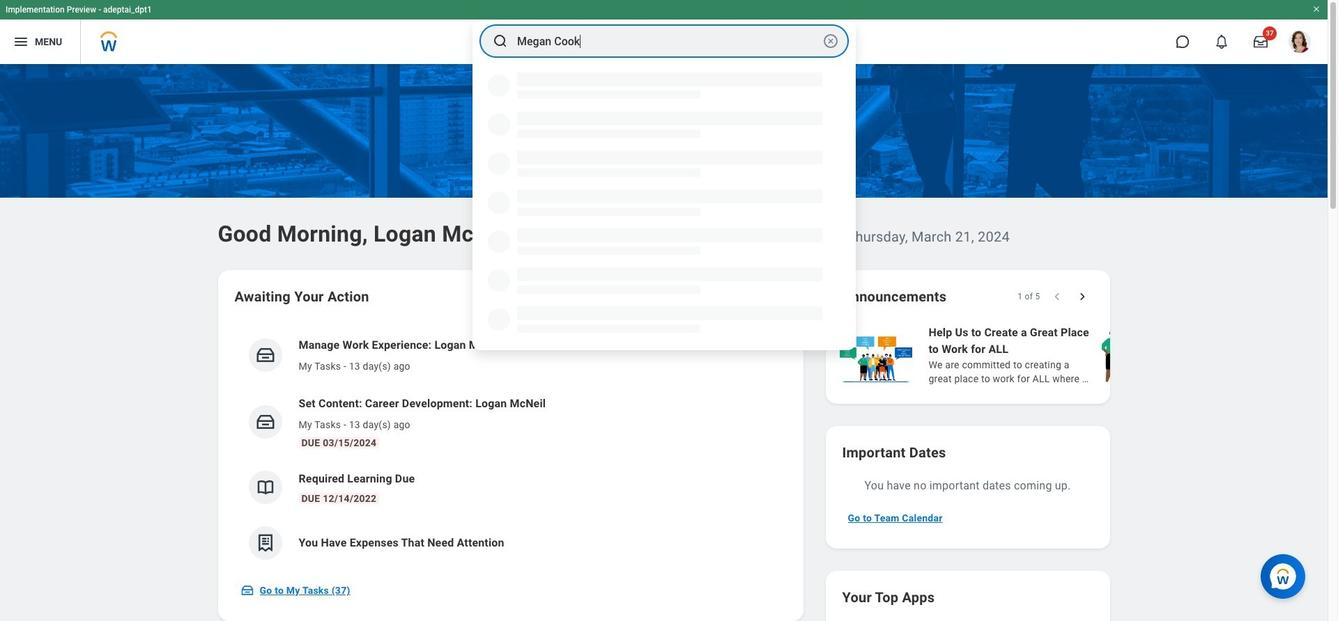 Task type: locate. For each thing, give the bounding box(es) containing it.
0 vertical spatial inbox image
[[255, 412, 276, 433]]

profile logan mcneil image
[[1289, 31, 1311, 56]]

inbox image
[[255, 345, 276, 366]]

1 horizontal spatial inbox image
[[255, 412, 276, 433]]

inbox image
[[255, 412, 276, 433], [240, 584, 254, 598]]

1 horizontal spatial list
[[837, 323, 1339, 388]]

inbox large image
[[1254, 35, 1268, 49]]

banner
[[0, 0, 1328, 64]]

0 horizontal spatial list
[[235, 326, 787, 572]]

chevron right small image
[[1075, 290, 1089, 304]]

list
[[837, 323, 1339, 388], [235, 326, 787, 572]]

x circle image
[[823, 33, 839, 49]]

None search field
[[473, 20, 856, 351]]

main content
[[0, 64, 1339, 622]]

dashboard expenses image
[[255, 533, 276, 554]]

1 vertical spatial inbox image
[[240, 584, 254, 598]]

0 horizontal spatial inbox image
[[240, 584, 254, 598]]

status
[[1018, 291, 1041, 303]]



Task type: vqa. For each thing, say whether or not it's contained in the screenshot.
bottom Export to Excel icon
no



Task type: describe. For each thing, give the bounding box(es) containing it.
notifications large image
[[1215, 35, 1229, 49]]

book open image
[[255, 478, 276, 498]]

search image
[[492, 33, 509, 49]]

chevron left small image
[[1050, 290, 1064, 304]]

justify image
[[13, 33, 29, 50]]

close environment banner image
[[1313, 5, 1321, 13]]

Search Workday  search field
[[517, 26, 820, 56]]



